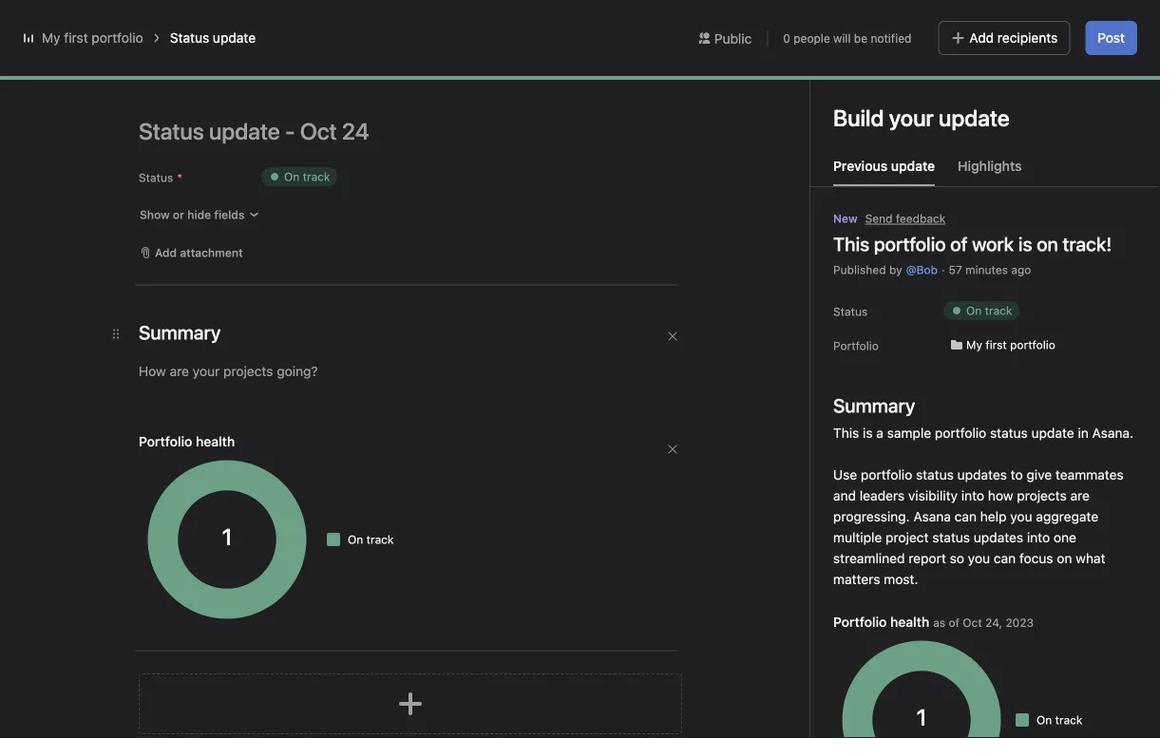 Task type: locate. For each thing, give the bounding box(es) containing it.
status inside status of my first portfolio dialog
[[154, 55, 210, 77]]

1 vertical spatial use
[[404, 330, 428, 346]]

update inside status of my first portfolio dialog
[[603, 288, 645, 304]]

priorities
[[1047, 304, 1101, 320]]

are
[[279, 157, 298, 172], [936, 330, 955, 346], [1071, 488, 1090, 504]]

work
[[248, 119, 277, 135], [972, 233, 1014, 255], [1103, 283, 1132, 299]]

streamlined up portfolio health as of oct 24, 2023 at the bottom of the page
[[833, 551, 905, 566]]

show
[[1008, 283, 1040, 299]]

*
[[177, 171, 182, 184]]

multiple inside status of my first portfolio dialog
[[673, 351, 722, 367]]

is
[[281, 119, 291, 135], [1019, 233, 1033, 255], [434, 288, 444, 304], [863, 425, 873, 441]]

0 vertical spatial use
[[279, 136, 303, 151]]

team
[[1076, 262, 1106, 278]]

1 vertical spatial in
[[649, 288, 660, 304]]

1 horizontal spatial add
[[970, 30, 994, 46]]

0 horizontal spatial projects
[[757, 136, 807, 151]]

work right your
[[1103, 283, 1132, 299]]

1 vertical spatial projects
[[882, 330, 932, 346]]

teammates
[[501, 136, 569, 151], [627, 330, 695, 346], [1056, 467, 1124, 483]]

1 vertical spatial matters
[[605, 372, 652, 388]]

track
[[188, 143, 216, 156], [303, 170, 330, 183], [985, 304, 1013, 317], [366, 533, 394, 546], [1056, 714, 1083, 727]]

bo button
[[279, 461, 309, 492], [279, 518, 309, 548], [489, 665, 512, 688]]

2 horizontal spatial are
[[1071, 488, 1090, 504]]

billing
[[1044, 16, 1076, 29]]

0 horizontal spatial this is a sample portfolio status update in asana.
[[404, 288, 705, 304]]

updates
[[403, 136, 453, 151], [711, 157, 761, 172], [529, 330, 578, 346], [814, 351, 863, 367], [958, 467, 1007, 483], [974, 530, 1024, 546]]

my first portfolio down cross-functional project plan link
[[49, 374, 151, 390]]

first down cross-
[[72, 374, 96, 390]]

0 vertical spatial so
[[422, 178, 436, 193]]

0 horizontal spatial portfolio health
[[139, 434, 235, 450]]

0 horizontal spatial collaborators
[[279, 572, 351, 585]]

oct
[[963, 616, 982, 630]]

0 vertical spatial bo button
[[279, 461, 309, 492]]

how
[[728, 136, 753, 151], [1043, 283, 1069, 299], [853, 330, 879, 346], [988, 488, 1014, 504]]

report
[[381, 178, 418, 193], [404, 372, 442, 388], [909, 551, 946, 566]]

0 horizontal spatial in
[[649, 288, 660, 304]]

1 vertical spatial multiple
[[673, 351, 722, 367]]

Section title text field
[[139, 319, 221, 346]]

dashboard link
[[372, 115, 441, 140]]

1 horizontal spatial teammates
[[627, 330, 695, 346]]

first portfolio
[[266, 55, 377, 77], [342, 80, 452, 102]]

or right team
[[1110, 262, 1123, 278]]

portfolio health for portfolio health
[[139, 434, 235, 450]]

1 vertical spatial a
[[447, 288, 455, 304]]

streamlined down aligns
[[920, 351, 992, 367]]

to inside status of my first portfolio dialog
[[582, 330, 594, 346]]

my down cross-
[[49, 374, 68, 390]]

of inside the new send feedback this portfolio of work is on track! published by @bob · 57 minutes ago
[[951, 233, 968, 255]]

of
[[214, 55, 231, 77], [232, 119, 244, 135], [951, 233, 968, 255], [949, 616, 960, 630]]

1 horizontal spatial progressing.
[[404, 351, 481, 367]]

my first portfolio link down strategic
[[944, 335, 1063, 354]]

progressing.
[[302, 157, 379, 172], [404, 351, 481, 367], [833, 509, 910, 525]]

0 horizontal spatial asana.
[[663, 288, 705, 304]]

1 vertical spatial aggregate
[[607, 351, 670, 367]]

this is a sample portfolio status update in asana. inside status of my first portfolio dialog
[[404, 288, 705, 304]]

0 horizontal spatial so
[[422, 178, 436, 193]]

are inside status of my first portfolio dialog
[[936, 330, 955, 346]]

streamlined inside status of my first portfolio dialog
[[920, 351, 992, 367]]

0 vertical spatial asana
[[382, 157, 420, 172]]

my first portfolio link
[[42, 30, 143, 46], [944, 335, 1063, 354], [11, 367, 217, 397]]

my down aligns
[[967, 338, 983, 352]]

my first portfolio down strategic
[[967, 338, 1056, 352]]

collaborators up recent status updates
[[279, 572, 351, 585]]

0 horizontal spatial teammates
[[501, 136, 569, 151]]

add inside button
[[1019, 16, 1041, 29]]

tab list containing previous update
[[811, 156, 1160, 187]]

streamlined down today
[[305, 178, 377, 193]]

status down status update
[[154, 55, 210, 77]]

collaborators down view
[[404, 670, 477, 683]]

1 horizontal spatial a
[[877, 425, 884, 441]]

help inside status of my first portfolio dialog
[[551, 351, 578, 367]]

2 vertical spatial my first portfolio link
[[11, 367, 217, 397]]

1 vertical spatial this is a sample portfolio status update in asana.
[[833, 425, 1134, 441]]

in inside button
[[945, 16, 954, 29]]

portfolio health up teams element
[[139, 434, 235, 450]]

add up recipients
[[1019, 16, 1041, 29]]

first up home
[[64, 30, 88, 46]]

asana inside status of my first portfolio dialog
[[485, 351, 522, 367]]

30
[[842, 16, 856, 29]]

multiple
[[571, 157, 620, 172], [673, 351, 722, 367], [833, 530, 882, 546]]

add down show on the top
[[155, 246, 177, 259]]

2 horizontal spatial in
[[1078, 425, 1089, 441]]

1 vertical spatial collaborators
[[404, 670, 477, 683]]

2 vertical spatial help
[[981, 509, 1007, 525]]

can
[[423, 157, 445, 172], [466, 178, 488, 193], [526, 351, 548, 367], [490, 372, 512, 388], [955, 509, 977, 525], [994, 551, 1016, 566]]

use
[[279, 136, 303, 151], [404, 330, 428, 346], [833, 467, 857, 483]]

0 horizontal spatial sample
[[458, 288, 502, 304]]

new send feedback this portfolio of work is on track! published by @bob · 57 minutes ago
[[833, 212, 1112, 277]]

how inside connect this portfolio to a team or company goal to show how your work aligns to strategic priorities
[[1043, 283, 1069, 299]]

of inside portfolio health as of oct 24, 2023
[[949, 616, 960, 630]]

1 horizontal spatial use
[[404, 330, 428, 346]]

portfolio inside projects element
[[99, 374, 151, 390]]

previous update
[[833, 158, 935, 174]]

dashboard
[[372, 115, 441, 131]]

1 horizontal spatial portfolio health
[[833, 614, 930, 630]]

first
[[64, 30, 88, 46], [986, 338, 1007, 352], [72, 374, 96, 390]]

add down trial?
[[970, 30, 994, 46]]

home
[[49, 65, 86, 81]]

0 horizontal spatial progressing.
[[302, 157, 379, 172]]

my
[[42, 30, 60, 46], [236, 55, 262, 77], [312, 80, 338, 102], [967, 338, 983, 352], [49, 374, 68, 390]]

my first portfolio link down functional
[[11, 367, 217, 397]]

visibility inside status of my first portfolio dialog
[[774, 330, 823, 346]]

or left hide
[[173, 208, 184, 221]]

of up 57 in the right of the page
[[951, 233, 968, 255]]

project inside cross-functional project plan link
[[155, 344, 198, 359]]

tab list
[[811, 156, 1160, 187]]

0 likes. click to like this task image
[[924, 132, 939, 147]]

status *
[[139, 171, 182, 184]]

bo for top bo button
[[287, 470, 301, 483]]

portfolio
[[833, 339, 879, 353]]

what
[[548, 178, 578, 193], [572, 372, 601, 388], [1076, 551, 1106, 566]]

status
[[170, 30, 209, 46], [154, 55, 210, 77], [139, 171, 173, 184], [833, 305, 868, 318]]

status for status of my first portfolio
[[154, 55, 210, 77]]

my down status update
[[236, 55, 262, 77]]

asana.
[[663, 288, 705, 304], [1093, 425, 1134, 441]]

cross-functional project plan
[[49, 344, 228, 359]]

0 vertical spatial or
[[173, 208, 184, 221]]

view
[[429, 636, 458, 652]]

1 vertical spatial my first portfolio link
[[944, 335, 1063, 354]]

status up status of my first portfolio
[[170, 30, 209, 46]]

most.
[[632, 178, 666, 193], [656, 372, 690, 388], [884, 572, 918, 587]]

or
[[173, 208, 184, 221], [1110, 262, 1123, 278]]

sample
[[458, 288, 502, 304], [887, 425, 931, 441]]

add inside popup button
[[155, 246, 177, 259]]

2 horizontal spatial teammates
[[1056, 467, 1124, 483]]

add inside button
[[970, 30, 994, 46]]

1 horizontal spatial this is a sample portfolio status update in asana.
[[833, 425, 1134, 441]]

1 vertical spatial first portfolio
[[342, 80, 452, 102]]

goal
[[962, 283, 988, 299]]

on inside on track dropdown button
[[284, 170, 300, 183]]

my inside projects element
[[49, 374, 68, 390]]

use inside status of my first portfolio dialog
[[404, 330, 428, 346]]

my first portfolio
[[42, 30, 143, 46], [967, 338, 1056, 352], [49, 374, 151, 390]]

2 vertical spatial work
[[1103, 283, 1132, 299]]

functional
[[91, 344, 152, 359]]

my first portfolio link up home link
[[42, 30, 143, 46]]

2 vertical spatial a
[[877, 425, 884, 441]]

2 horizontal spatial work
[[1103, 283, 1132, 299]]

on track inside dropdown button
[[284, 170, 330, 183]]

my up home
[[42, 30, 60, 46]]

2 vertical spatial teammates
[[1056, 467, 1124, 483]]

this portfolio of work is on track!
[[147, 119, 349, 135]]

2 vertical spatial aggregate
[[1036, 509, 1099, 525]]

0 horizontal spatial work
[[248, 119, 277, 135]]

0 vertical spatial most.
[[632, 178, 666, 193]]

a inside dialog
[[447, 288, 455, 304]]

streamlined
[[305, 178, 377, 193], [920, 351, 992, 367], [833, 551, 905, 566]]

add
[[1019, 16, 1041, 29], [970, 30, 994, 46], [155, 246, 177, 259]]

1 horizontal spatial one
[[894, 351, 917, 367]]

list box
[[356, 8, 812, 38]]

be
[[854, 31, 868, 45]]

1 horizontal spatial so
[[446, 372, 460, 388]]

0 vertical spatial give
[[472, 136, 498, 151]]

my inside dialog
[[236, 55, 262, 77]]

work left timeline link
[[248, 119, 277, 135]]

focus
[[492, 178, 525, 193], [515, 372, 549, 388], [1020, 551, 1054, 566]]

0 vertical spatial teammates
[[501, 136, 569, 151]]

1 vertical spatial asana
[[485, 351, 522, 367]]

2 vertical spatial focus
[[1020, 551, 1054, 566]]

0 vertical spatial projects
[[757, 136, 807, 151]]

57
[[949, 263, 963, 277]]

on track
[[170, 143, 216, 156], [284, 170, 330, 183], [967, 304, 1013, 317], [348, 533, 394, 546], [1037, 714, 1083, 727]]

1 vertical spatial focus
[[515, 372, 549, 388]]

1 horizontal spatial multiple
[[673, 351, 722, 367]]

1 vertical spatial my first portfolio
[[967, 338, 1056, 352]]

home link
[[11, 58, 217, 88]]

use portfolio status updates to give teammates and leaders visibility into how projects are progressing. asana can help you aggregate multiple project status updates into one streamlined report so you can focus on what matters most.
[[279, 136, 810, 193], [404, 330, 995, 388], [833, 467, 1128, 587]]

timeline link
[[297, 115, 350, 140]]

my first portfolio up home link
[[42, 30, 143, 46]]

0 people will be notified
[[783, 31, 912, 45]]

status left *
[[139, 171, 173, 184]]

one
[[279, 178, 302, 193], [894, 351, 917, 367], [1054, 530, 1077, 546]]

first portfolio up dashboard
[[342, 80, 452, 102]]

use portfolio status updates to give teammates and leaders visibility into how projects are progressing. asana can help you aggregate multiple project status updates into one streamlined report so you can focus on what matters most. inside status of my first portfolio dialog
[[404, 330, 995, 388]]

0 horizontal spatial visibility
[[648, 136, 698, 151]]

add for add attachment
[[155, 246, 177, 259]]

first portfolio up timeline
[[266, 55, 377, 77]]

1 vertical spatial one
[[894, 351, 917, 367]]

2 vertical spatial use portfolio status updates to give teammates and leaders visibility into how projects are progressing. asana can help you aggregate multiple project status updates into one streamlined report so you can focus on what matters most.
[[833, 467, 1128, 587]]

2 vertical spatial multiple
[[833, 530, 882, 546]]

status
[[362, 136, 399, 151], [670, 157, 708, 172], [561, 288, 599, 304], [487, 330, 525, 346], [772, 351, 810, 367], [990, 425, 1028, 441], [916, 467, 954, 483], [933, 530, 970, 546]]

build your update
[[833, 105, 1010, 131]]

0 vertical spatial help
[[449, 157, 475, 172]]

work inside connect this portfolio to a team or company goal to show how your work aligns to strategic priorities
[[1103, 283, 1132, 299]]

status for status
[[833, 305, 868, 318]]

of right as at the right bottom
[[949, 616, 960, 630]]

status up portfolio
[[833, 305, 868, 318]]

one inside status of my first portfolio dialog
[[894, 351, 917, 367]]

first down strategic
[[986, 338, 1007, 352]]

asana. inside status of my first portfolio dialog
[[663, 288, 705, 304]]

update
[[213, 30, 256, 46], [891, 158, 935, 174], [603, 288, 645, 304], [1032, 425, 1075, 441]]

recipients
[[998, 30, 1058, 46]]

add for add recipients
[[970, 30, 994, 46]]

portfolio health left as at the right bottom
[[833, 614, 930, 630]]

0 vertical spatial bo
[[287, 470, 301, 483]]

status for status update
[[170, 30, 209, 46]]

0 vertical spatial asana.
[[663, 288, 705, 304]]

0 vertical spatial in
[[945, 16, 954, 29]]

0 horizontal spatial add
[[155, 246, 177, 259]]

bo inside status of my first portfolio dialog
[[493, 670, 508, 683]]

post button
[[1086, 21, 1138, 55]]

0 horizontal spatial leaders
[[599, 136, 644, 151]]

1 horizontal spatial leaders
[[725, 330, 770, 346]]

0 horizontal spatial are
[[279, 157, 298, 172]]

2 horizontal spatial projects
[[1017, 488, 1067, 504]]

collaborators inside status of my first portfolio dialog
[[404, 670, 477, 683]]

projects element
[[0, 302, 228, 462]]

2 horizontal spatial streamlined
[[920, 351, 992, 367]]

a
[[1065, 262, 1072, 278], [447, 288, 455, 304], [877, 425, 884, 441]]

0 horizontal spatial give
[[472, 136, 498, 151]]

my down portfolios link
[[312, 80, 338, 102]]

add report section image
[[395, 689, 426, 719]]

2 vertical spatial in
[[1078, 425, 1089, 441]]

1 vertical spatial give
[[598, 330, 623, 346]]

on track!
[[1037, 233, 1112, 255]]

1 vertical spatial or
[[1110, 262, 1123, 278]]

1 vertical spatial work
[[972, 233, 1014, 255]]

2 horizontal spatial progressing.
[[833, 509, 910, 525]]

work up minutes
[[972, 233, 1014, 255]]

2 vertical spatial first
[[72, 374, 96, 390]]

focus inside status of my first portfolio dialog
[[515, 372, 549, 388]]

2 vertical spatial visibility
[[909, 488, 958, 504]]

0 vertical spatial progressing.
[[302, 157, 379, 172]]

2 horizontal spatial so
[[950, 551, 965, 566]]

add billing info button
[[1011, 10, 1099, 36]]

list
[[251, 115, 274, 131]]

1 horizontal spatial and
[[698, 330, 721, 346]]



Task type: vqa. For each thing, say whether or not it's contained in the screenshot.
Mark complete icon corresponding to Task name text box inside the PROFIT "cell"
no



Task type: describe. For each thing, give the bounding box(es) containing it.
in inside status of my first portfolio dialog
[[649, 288, 660, 304]]

0 vertical spatial my first portfolio
[[42, 30, 143, 46]]

0 horizontal spatial one
[[279, 178, 302, 193]]

feedback
[[896, 212, 946, 225]]

1 vertical spatial bo button
[[279, 518, 309, 548]]

status updates
[[308, 634, 414, 652]]

0 vertical spatial streamlined
[[305, 178, 377, 193]]

2 horizontal spatial multiple
[[833, 530, 882, 546]]

work inside status of my first portfolio dialog
[[248, 119, 277, 135]]

portfolios link
[[312, 57, 370, 78]]

2 vertical spatial give
[[1027, 467, 1052, 483]]

sample inside status of my first portfolio dialog
[[458, 288, 502, 304]]

portfolio health as of oct 24, 2023
[[833, 614, 1034, 630]]

🤩 image
[[339, 484, 354, 499]]

portfolio inside the new send feedback this portfolio of work is on track! published by @bob · 57 minutes ago
[[874, 233, 946, 255]]

0 vertical spatial first
[[64, 30, 88, 46]]

bo for bottommost bo button
[[493, 670, 508, 683]]

what's in my trial?
[[904, 16, 1003, 29]]

attachment
[[180, 246, 243, 259]]

portfolio health for portfolio health as of oct 24, 2023
[[833, 614, 930, 630]]

remove section image
[[667, 331, 679, 342]]

send feedback link
[[865, 210, 946, 227]]

public
[[714, 30, 752, 46]]

progressing. inside status of my first portfolio dialog
[[404, 351, 481, 367]]

how inside status of my first portfolio dialog
[[853, 330, 879, 346]]

0 vertical spatial use portfolio status updates to give teammates and leaders visibility into how projects are progressing. asana can help you aggregate multiple project status updates into one streamlined report so you can focus on what matters most.
[[279, 136, 810, 193]]

track inside status of my first portfolio dialog
[[188, 143, 216, 156]]

this
[[968, 262, 990, 278]]

0 vertical spatial report
[[381, 178, 418, 193]]

status of my first portfolio
[[154, 55, 377, 77]]

2 vertical spatial leaders
[[860, 488, 905, 504]]

timeline
[[297, 115, 350, 131]]

info
[[1079, 16, 1099, 29]]

0 horizontal spatial use
[[279, 136, 303, 151]]

0 vertical spatial matters
[[581, 178, 628, 193]]

leave
[[965, 669, 1001, 684]]

on track inside status of my first portfolio dialog
[[170, 143, 216, 156]]

what inside status of my first portfolio dialog
[[572, 372, 601, 388]]

cross-
[[49, 344, 91, 359]]

show or hide fields button
[[131, 201, 268, 228]]

Title of update text field
[[139, 110, 709, 152]]

notified
[[871, 31, 912, 45]]

ago
[[1012, 263, 1031, 277]]

cross-functional project plan link
[[11, 336, 228, 367]]

matters inside status of my first portfolio dialog
[[605, 372, 652, 388]]

add recipients button
[[938, 21, 1070, 55]]

so inside status of my first portfolio dialog
[[446, 372, 460, 388]]

send
[[865, 212, 893, 225]]

2 vertical spatial bo button
[[489, 665, 512, 688]]

aggregate inside status of my first portfolio dialog
[[607, 351, 670, 367]]

0
[[783, 31, 791, 45]]

previous
[[833, 158, 888, 174]]

status for status *
[[139, 171, 173, 184]]

plan
[[202, 344, 228, 359]]

add attachment button
[[131, 239, 252, 266]]

on track button
[[249, 160, 350, 194]]

add or remove collaborators image
[[577, 671, 588, 682]]

connect
[[912, 262, 964, 278]]

what's
[[904, 16, 942, 29]]

by
[[889, 263, 902, 277]]

on inside status of my first portfolio dialog
[[170, 143, 185, 156]]

recent
[[255, 634, 305, 652]]

first portfolio inside dialog
[[266, 55, 377, 77]]

2 vertical spatial asana
[[914, 509, 951, 525]]

0 horizontal spatial multiple
[[571, 157, 620, 172]]

2 vertical spatial report
[[909, 551, 946, 566]]

new
[[833, 212, 858, 225]]

2 horizontal spatial and
[[833, 488, 856, 504]]

a inside connect this portfolio to a team or company goal to show how your work aligns to strategic priorities
[[1065, 262, 1072, 278]]

will
[[834, 31, 851, 45]]

company
[[902, 283, 958, 299]]

highlights
[[958, 158, 1022, 174]]

your update
[[889, 105, 1010, 131]]

status of my first portfolio dialog
[[124, 38, 1036, 704]]

what's in my trial? button
[[896, 10, 1003, 36]]

0 vertical spatial aggregate
[[505, 157, 567, 172]]

1 vertical spatial sample
[[887, 425, 931, 441]]

first inside projects element
[[72, 374, 96, 390]]

my first portfolio inside projects element
[[49, 374, 151, 390]]

teams element
[[0, 462, 228, 530]]

track inside dropdown button
[[303, 170, 330, 183]]

2 horizontal spatial aggregate
[[1036, 509, 1099, 525]]

2 horizontal spatial use
[[833, 467, 857, 483]]

hide
[[187, 208, 211, 221]]

strategic
[[989, 304, 1043, 320]]

@bob
[[906, 263, 938, 277]]

connect this portfolio to a team or company goal to show how your work aligns to strategic priorities
[[902, 262, 1132, 320]]

2 vertical spatial what
[[1076, 551, 1106, 566]]

build
[[833, 105, 884, 131]]

trial?
[[977, 16, 1003, 29]]

2 vertical spatial so
[[950, 551, 965, 566]]

0 vertical spatial are
[[279, 157, 298, 172]]

status update
[[170, 30, 256, 46]]

of down status update
[[214, 55, 231, 77]]

people
[[794, 31, 830, 45]]

report inside status of my first portfolio dialog
[[404, 372, 442, 388]]

0 vertical spatial what
[[548, 178, 578, 193]]

teammates inside status of my first portfolio dialog
[[627, 330, 695, 346]]

copy link image
[[958, 132, 974, 147]]

work inside the new send feedback this portfolio of work is on track! published by @bob · 57 minutes ago
[[972, 233, 1014, 255]]

2023
[[1006, 616, 1034, 630]]

0 vertical spatial my first portfolio link
[[42, 30, 143, 46]]

list link
[[251, 115, 274, 140]]

0 horizontal spatial help
[[449, 157, 475, 172]]

fields
[[214, 208, 245, 221]]

@bob link
[[906, 263, 938, 277]]

all
[[462, 636, 476, 652]]

my
[[958, 16, 973, 29]]

track!
[[313, 119, 349, 135]]

·
[[942, 263, 945, 277]]

your
[[1072, 283, 1099, 299]]

add billing info
[[1019, 16, 1099, 29]]

summary
[[833, 394, 916, 417]]

project inside status of my first portfolio dialog
[[726, 351, 769, 367]]

0 vertical spatial leaders
[[599, 136, 644, 151]]

and inside status of my first portfolio dialog
[[698, 330, 721, 346]]

full screen image
[[890, 132, 905, 147]]

2 vertical spatial most.
[[884, 572, 918, 587]]

left
[[866, 29, 884, 43]]

as
[[933, 616, 946, 630]]

1 horizontal spatial asana.
[[1093, 425, 1134, 441]]

aligns
[[934, 304, 970, 320]]

this inside the new send feedback this portfolio of work is on track! published by @bob · 57 minutes ago
[[833, 233, 870, 255]]

portfolios
[[312, 59, 370, 75]]

0 vertical spatial focus
[[492, 178, 525, 193]]

or inside dropdown button
[[173, 208, 184, 221]]

30 days left
[[842, 16, 884, 43]]

0 vertical spatial collaborators
[[279, 572, 351, 585]]

bo for middle bo button
[[287, 526, 301, 540]]

view all button
[[429, 636, 476, 652]]

most. inside status of my first portfolio dialog
[[656, 372, 690, 388]]

add for add billing info
[[1019, 16, 1041, 29]]

show or hide fields
[[140, 208, 245, 221]]

or inside connect this portfolio to a team or company goal to show how your work aligns to strategic priorities
[[1110, 262, 1123, 278]]

2 vertical spatial projects
[[1017, 488, 1067, 504]]

2 vertical spatial are
[[1071, 488, 1090, 504]]

2 vertical spatial one
[[1054, 530, 1077, 546]]

post
[[1098, 30, 1125, 46]]

is inside the new send feedback this portfolio of work is on track! published by @bob · 57 minutes ago
[[1019, 233, 1033, 255]]

remove chart image
[[667, 444, 679, 455]]

1 vertical spatial first
[[986, 338, 1007, 352]]

0 vertical spatial and
[[573, 136, 596, 151]]

leaders inside status of my first portfolio dialog
[[725, 330, 770, 346]]

of left list link
[[232, 119, 244, 135]]

portfolio inside connect this portfolio to a team or company goal to show how your work aligns to strategic priorities
[[994, 262, 1045, 278]]

add recipients
[[970, 30, 1058, 46]]

days
[[859, 16, 884, 29]]

published
[[833, 263, 886, 277]]

24,
[[986, 616, 1003, 630]]

view all
[[429, 636, 476, 652]]

today
[[326, 121, 358, 134]]

2 vertical spatial matters
[[833, 572, 880, 587]]

my first portfolio
[[312, 80, 452, 102]]

2 vertical spatial progressing.
[[833, 509, 910, 525]]

projects inside status of my first portfolio dialog
[[882, 330, 932, 346]]

give inside status of my first portfolio dialog
[[598, 330, 623, 346]]

leave button
[[933, 660, 1014, 694]]

1 horizontal spatial streamlined
[[833, 551, 905, 566]]

minutes
[[966, 263, 1008, 277]]



